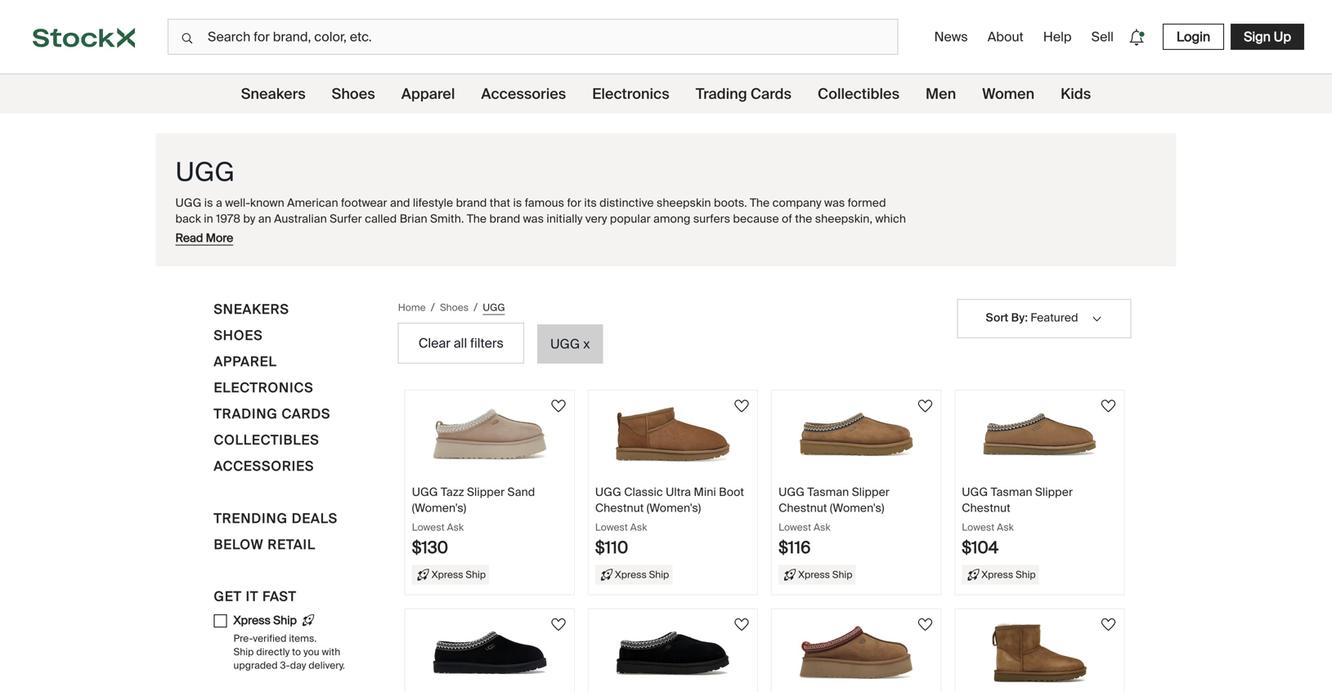 Task type: describe. For each thing, give the bounding box(es) containing it.
its up very
[[584, 195, 597, 211]]

trading inside button
[[214, 406, 278, 423]]

accessories button
[[214, 456, 314, 482]]

ugg tazz slipper sand (women's) image
[[432, 404, 547, 465]]

xpress for $116
[[798, 569, 830, 581]]

follow image right ugg tasman slipper chestnut (women's) image
[[915, 397, 935, 416]]

kids link
[[1061, 74, 1091, 114]]

sign up
[[1244, 28, 1291, 45]]

shoes inside product category switcher element
[[332, 85, 375, 103]]

get it fast
[[214, 588, 297, 605]]

xpress ship for $130
[[432, 569, 486, 581]]

shoes link
[[440, 300, 469, 315]]

keep
[[228, 227, 254, 242]]

stockx logo image
[[33, 28, 135, 48]]

surfer
[[330, 211, 362, 226]]

cards inside button
[[282, 406, 331, 423]]

after
[[339, 227, 364, 242]]

filters
[[470, 335, 504, 352]]

read more
[[175, 231, 233, 246]]

0 horizontal spatial in
[[204, 211, 213, 226]]

their
[[257, 227, 281, 242]]

sand
[[507, 485, 535, 500]]

ocean.
[[475, 227, 511, 242]]

2 is from the left
[[513, 195, 522, 211]]

brian
[[400, 211, 427, 226]]

lowest inside the 'ugg tasman slipper chestnut (women's) lowest ask $116'
[[779, 521, 811, 534]]

below retail
[[214, 536, 316, 554]]

american
[[287, 195, 338, 211]]

men link
[[926, 74, 956, 114]]

$110
[[595, 538, 628, 558]]

within
[[514, 227, 547, 242]]

popularity
[[610, 227, 663, 242]]

below
[[214, 536, 264, 554]]

retail
[[268, 536, 316, 554]]

ultra
[[666, 485, 691, 500]]

women link
[[982, 74, 1034, 114]]

0 horizontal spatial was
[[523, 211, 544, 226]]

upgraded
[[233, 660, 278, 672]]

news link
[[928, 22, 974, 52]]

ugg tazz slipper chestnut (women's) image
[[799, 623, 914, 684]]

accessories link
[[481, 74, 566, 114]]

ugg tasman slipper chestnut lowest ask $104
[[962, 485, 1073, 558]]

ugg is a well-known american footwear and lifestyle brand that is famous for its distinctive sheepskin boots. the company was formed back in 1978 by an australian surfer called brian smith. the brand was initially very popular among surfers because of the sheepskin, which helped to keep their feet warm after cold sessions in the ocean. within no time, its popularity had transcended beyond the niche surfing market to a broader audience for its comfort and cozy appeal.
[[175, 195, 906, 258]]

distinctive
[[599, 195, 654, 211]]

xpress ship for $110
[[615, 569, 669, 581]]

featured
[[1030, 310, 1078, 325]]

ugg tasman slipper chestnut (women's) image
[[799, 404, 914, 465]]

ugg classic ultra mini boot chestnut (women's) image
[[616, 404, 730, 465]]

ugg tazz slipper sand (women's) lowest ask $130
[[412, 485, 535, 558]]

feet
[[284, 227, 305, 242]]

cold
[[367, 227, 390, 242]]

get
[[214, 588, 242, 605]]

shoes link
[[332, 74, 375, 114]]

ask inside ugg classic ultra mini boot chestnut (women's) lowest ask $110
[[630, 521, 647, 534]]

collectibles button
[[214, 430, 319, 456]]

ugg x
[[550, 336, 590, 353]]

ugg classic mini ii boot chestnut (women's) image
[[982, 623, 1097, 684]]

appeal.
[[461, 243, 501, 258]]

xpress ship for $104
[[981, 569, 1036, 581]]

0 vertical spatial the
[[750, 195, 770, 211]]

delivery.
[[309, 660, 345, 672]]

back
[[175, 211, 201, 226]]

xpress for $104
[[981, 569, 1013, 581]]

comfort
[[367, 243, 409, 258]]

0 vertical spatial and
[[390, 195, 410, 211]]

(women's) inside ugg classic ultra mini boot chestnut (women's) lowest ask $110
[[647, 501, 701, 516]]

apparel link
[[401, 74, 455, 114]]

pre-
[[233, 633, 253, 645]]

tasman for $104
[[991, 485, 1032, 500]]

popular
[[610, 211, 651, 226]]

helped
[[175, 227, 212, 242]]

time,
[[566, 227, 592, 242]]

2 / from the left
[[473, 300, 478, 315]]

fast
[[262, 588, 297, 605]]

sneakers button
[[214, 299, 289, 325]]

shoes
[[440, 301, 469, 314]]

chestnut for $116
[[779, 501, 827, 516]]

deals
[[292, 510, 338, 527]]

ugg for ugg tasman slipper chestnut lowest ask $104
[[962, 485, 988, 500]]

1 is from the left
[[204, 195, 213, 211]]

sessions
[[393, 227, 440, 242]]

1 vertical spatial accessories
[[214, 458, 314, 475]]

1 horizontal spatial and
[[411, 243, 432, 258]]

1 vertical spatial apparel
[[214, 353, 277, 370]]

directly
[[256, 646, 290, 659]]

which
[[875, 211, 906, 226]]

1 vertical spatial electronics
[[214, 379, 314, 397]]

its down after
[[352, 243, 364, 258]]

$130
[[412, 538, 448, 558]]

beyond
[[759, 227, 798, 242]]

ship for $130
[[466, 569, 486, 581]]

ship up verified
[[273, 613, 297, 628]]

0 horizontal spatial brand
[[456, 195, 487, 211]]

about link
[[981, 22, 1030, 52]]

follow image
[[732, 397, 752, 416]]

an
[[258, 211, 271, 226]]

to right market
[[215, 243, 226, 258]]

with
[[322, 646, 340, 659]]

home link
[[398, 300, 426, 315]]

xpress ship for $116
[[798, 569, 852, 581]]

ship inside "pre-verified items. ship directly to you with upgraded 3-day delivery."
[[233, 646, 254, 659]]

clear all filters
[[418, 335, 504, 352]]

0 horizontal spatial for
[[334, 243, 349, 258]]

ugg for ugg x
[[550, 336, 580, 353]]

audience
[[282, 243, 332, 258]]

boots.
[[714, 195, 747, 211]]

clear all filters button
[[398, 323, 524, 364]]

electronics link
[[592, 74, 669, 114]]

news
[[934, 28, 968, 45]]

0 horizontal spatial a
[[216, 195, 222, 211]]

ask inside the 'ugg tasman slipper chestnut (women's) lowest ask $116'
[[814, 521, 830, 534]]

ask inside 'ugg tazz slipper sand (women's) lowest ask $130'
[[447, 521, 464, 534]]

ugg for ugg is a well-known american footwear and lifestyle brand that is famous for its distinctive sheepskin boots. the company was formed back in 1978 by an australian surfer called brian smith. the brand was initially very popular among surfers because of the sheepskin, which helped to keep their feet warm after cold sessions in the ocean. within no time, its popularity had transcended beyond the niche surfing market to a broader audience for its comfort and cozy appeal.
[[175, 195, 201, 211]]

ship for $116
[[832, 569, 852, 581]]

items.
[[289, 633, 317, 645]]

1 vertical spatial sneakers
[[214, 301, 289, 318]]

follow image right ugg tasman slipper black image at the left bottom of page
[[549, 615, 568, 635]]

mini
[[694, 485, 716, 500]]

slipper for $130
[[467, 485, 505, 500]]

smith.
[[430, 211, 464, 226]]

cozy
[[434, 243, 459, 258]]

ugg for ugg classic ultra mini boot chestnut (women's) lowest ask $110
[[595, 485, 621, 500]]

surfing
[[853, 227, 890, 242]]

electronics button
[[214, 378, 314, 404]]

niche
[[821, 227, 850, 242]]

ugg for ugg tazz slipper sand (women's) lowest ask $130
[[412, 485, 438, 500]]

men
[[926, 85, 956, 103]]

known
[[250, 195, 284, 211]]

footwear
[[341, 195, 387, 211]]

1 / from the left
[[431, 300, 435, 315]]

trading cards link
[[696, 74, 791, 114]]

sheepskin,
[[815, 211, 872, 226]]



Task type: locate. For each thing, give the bounding box(es) containing it.
is right that
[[513, 195, 522, 211]]

1 horizontal spatial for
[[567, 195, 581, 211]]

(women's) down ugg tasman slipper chestnut (women's) image
[[830, 501, 884, 516]]

ugg classic ultra mini boot chestnut (women's) lowest ask $110
[[595, 485, 744, 558]]

xpress for $130
[[432, 569, 463, 581]]

lowest inside ugg tasman slipper chestnut lowest ask $104
[[962, 521, 995, 534]]

3 lowest from the left
[[779, 521, 811, 534]]

1 vertical spatial and
[[411, 243, 432, 258]]

0 horizontal spatial and
[[390, 195, 410, 211]]

xpress down '$104'
[[981, 569, 1013, 581]]

lowest up $110
[[595, 521, 628, 534]]

famous
[[525, 195, 564, 211]]

read more button
[[175, 231, 233, 246]]

ship down ugg tasman slipper chestnut lowest ask $104 on the right of page
[[1016, 569, 1036, 581]]

transcended
[[689, 227, 756, 242]]

xpress for $110
[[615, 569, 647, 581]]

below retail button
[[214, 535, 316, 561]]

tasman inside ugg tasman slipper chestnut lowest ask $104
[[991, 485, 1032, 500]]

1 vertical spatial shoes
[[214, 327, 263, 344]]

ugg tasman slipper black image
[[432, 623, 547, 684]]

(women's) inside the 'ugg tasman slipper chestnut (women's) lowest ask $116'
[[830, 501, 884, 516]]

0 horizontal spatial collectibles
[[214, 432, 319, 449]]

brand
[[456, 195, 487, 211], [489, 211, 520, 226]]

and
[[390, 195, 410, 211], [411, 243, 432, 258]]

0 horizontal spatial trading
[[214, 406, 278, 423]]

shoes
[[332, 85, 375, 103], [214, 327, 263, 344]]

warm
[[307, 227, 337, 242]]

0 horizontal spatial apparel
[[214, 353, 277, 370]]

collectibles inside product category switcher element
[[818, 85, 899, 103]]

the down smith.
[[455, 227, 472, 242]]

1 horizontal spatial trading cards
[[696, 85, 791, 103]]

trading cards inside product category switcher element
[[696, 85, 791, 103]]

1 horizontal spatial chestnut
[[779, 501, 827, 516]]

1 horizontal spatial apparel
[[401, 85, 455, 103]]

0 horizontal spatial slipper
[[467, 485, 505, 500]]

cards inside product category switcher element
[[751, 85, 791, 103]]

(women's) inside 'ugg tazz slipper sand (women's) lowest ask $130'
[[412, 501, 466, 516]]

all
[[454, 335, 467, 352]]

follow image right ugg tazz slipper chestnut (women's) image at the bottom of the page
[[915, 615, 935, 635]]

ugg inside the 'ugg tasman slipper chestnut (women's) lowest ask $116'
[[779, 485, 805, 500]]

day
[[290, 660, 306, 672]]

3-
[[280, 660, 290, 672]]

a down 'keep'
[[228, 243, 235, 258]]

lowest up $130
[[412, 521, 445, 534]]

0 horizontal spatial is
[[204, 195, 213, 211]]

sneakers left shoes link
[[241, 85, 306, 103]]

ship down the 'ugg tasman slipper chestnut (women's) lowest ask $116'
[[832, 569, 852, 581]]

lowest up $116
[[779, 521, 811, 534]]

accessories
[[481, 85, 566, 103], [214, 458, 314, 475]]

product category switcher element
[[0, 74, 1332, 114]]

tasman for ask
[[807, 485, 849, 500]]

0 vertical spatial for
[[567, 195, 581, 211]]

0 horizontal spatial tasman
[[807, 485, 849, 500]]

stockx logo link
[[0, 0, 168, 74]]

/
[[431, 300, 435, 315], [473, 300, 478, 315]]

ugg up filters
[[483, 301, 505, 314]]

kids
[[1061, 85, 1091, 103]]

1 horizontal spatial slipper
[[852, 485, 889, 500]]

to down 1978 on the top of page
[[215, 227, 226, 242]]

lowest
[[412, 521, 445, 534], [595, 521, 628, 534], [779, 521, 811, 534], [962, 521, 995, 534]]

tasman
[[807, 485, 849, 500], [991, 485, 1032, 500]]

sneakers inside product category switcher element
[[241, 85, 306, 103]]

apparel right shoes link
[[401, 85, 455, 103]]

trading inside product category switcher element
[[696, 85, 747, 103]]

1 horizontal spatial a
[[228, 243, 235, 258]]

0 horizontal spatial (women's)
[[412, 501, 466, 516]]

in left 1978 on the top of page
[[204, 211, 213, 226]]

3 slipper from the left
[[1035, 485, 1073, 500]]

0 horizontal spatial trading cards
[[214, 406, 331, 423]]

and down sessions
[[411, 243, 432, 258]]

notification unread icon image
[[1125, 26, 1148, 49]]

brand down that
[[489, 211, 520, 226]]

among
[[653, 211, 690, 226]]

ugg up well-
[[175, 155, 235, 189]]

shoes button
[[214, 325, 263, 352]]

the up "ocean."
[[467, 211, 487, 226]]

accessories down search... search field
[[481, 85, 566, 103]]

trading
[[696, 85, 747, 103], [214, 406, 278, 423]]

0 horizontal spatial electronics
[[214, 379, 314, 397]]

1 vertical spatial for
[[334, 243, 349, 258]]

0 vertical spatial electronics
[[592, 85, 669, 103]]

for
[[567, 195, 581, 211], [334, 243, 349, 258]]

0 horizontal spatial cards
[[282, 406, 331, 423]]

ugg inside 'ugg tazz slipper sand (women's) lowest ask $130'
[[412, 485, 438, 500]]

classic
[[624, 485, 663, 500]]

(women's) for $116
[[830, 501, 884, 516]]

1 horizontal spatial is
[[513, 195, 522, 211]]

ugg for ugg tasman slipper chestnut (women's) lowest ask $116
[[779, 485, 805, 500]]

ugg up back
[[175, 195, 201, 211]]

surfers
[[693, 211, 730, 226]]

0 horizontal spatial /
[[431, 300, 435, 315]]

ugg tasman slipper chestnut image
[[982, 404, 1097, 465]]

the up the because
[[750, 195, 770, 211]]

2 ask from the left
[[630, 521, 647, 534]]

slipper right tazz on the bottom left of page
[[467, 485, 505, 500]]

by
[[243, 211, 255, 226]]

boot
[[719, 485, 744, 500]]

3 (women's) from the left
[[830, 501, 884, 516]]

1 horizontal spatial in
[[442, 227, 452, 242]]

brand left that
[[456, 195, 487, 211]]

slipper inside the 'ugg tasman slipper chestnut (women's) lowest ask $116'
[[852, 485, 889, 500]]

company
[[772, 195, 821, 211]]

in down smith.
[[442, 227, 452, 242]]

slipper inside ugg tasman slipper chestnut lowest ask $104
[[1035, 485, 1073, 500]]

follow image right ugg tasman slipper black (women's) "image"
[[732, 615, 752, 635]]

was
[[824, 195, 845, 211], [523, 211, 544, 226]]

apparel
[[401, 85, 455, 103], [214, 353, 277, 370]]

ugg tasman slipper black (women's) image
[[616, 623, 730, 684]]

to
[[215, 227, 226, 242], [215, 243, 226, 258], [292, 646, 301, 659]]

electronics inside product category switcher element
[[592, 85, 669, 103]]

ugg up $116
[[779, 485, 805, 500]]

sell
[[1091, 28, 1114, 45]]

for down after
[[334, 243, 349, 258]]

ship for $104
[[1016, 569, 1036, 581]]

tasman down ugg tasman slipper chestnut (women's) image
[[807, 485, 849, 500]]

the left niche
[[801, 227, 818, 242]]

1 horizontal spatial electronics
[[592, 85, 669, 103]]

chestnut inside the 'ugg tasman slipper chestnut (women's) lowest ask $116'
[[779, 501, 827, 516]]

follow image
[[549, 397, 568, 416], [915, 397, 935, 416], [1099, 397, 1118, 416], [549, 615, 568, 635], [732, 615, 752, 635], [915, 615, 935, 635], [1099, 615, 1118, 635]]

of
[[782, 211, 792, 226]]

/ right shoes
[[473, 300, 478, 315]]

1 horizontal spatial brand
[[489, 211, 520, 226]]

1 slipper from the left
[[467, 485, 505, 500]]

0 vertical spatial shoes
[[332, 85, 375, 103]]

chestnut down 'classic'
[[595, 501, 644, 516]]

chestnut up '$104'
[[962, 501, 1010, 516]]

ask inside ugg tasman slipper chestnut lowest ask $104
[[997, 521, 1014, 534]]

1 horizontal spatial collectibles
[[818, 85, 899, 103]]

2 horizontal spatial (women's)
[[830, 501, 884, 516]]

up
[[1274, 28, 1291, 45]]

1 ask from the left
[[447, 521, 464, 534]]

2 lowest from the left
[[595, 521, 628, 534]]

1 (women's) from the left
[[412, 501, 466, 516]]

shoes left apparel link
[[332, 85, 375, 103]]

2 tasman from the left
[[991, 485, 1032, 500]]

ugg inside ugg tasman slipper chestnut lowest ask $104
[[962, 485, 988, 500]]

2 chestnut from the left
[[779, 501, 827, 516]]

help
[[1043, 28, 1072, 45]]

lifestyle
[[413, 195, 453, 211]]

1 vertical spatial the
[[467, 211, 487, 226]]

1 vertical spatial was
[[523, 211, 544, 226]]

xpress ship down '$104'
[[981, 569, 1036, 581]]

0 vertical spatial trading
[[696, 85, 747, 103]]

/ right home
[[431, 300, 435, 315]]

was up within
[[523, 211, 544, 226]]

1 vertical spatial trading cards
[[214, 406, 331, 423]]

1 horizontal spatial accessories
[[481, 85, 566, 103]]

1 horizontal spatial shoes
[[332, 85, 375, 103]]

is
[[204, 195, 213, 211], [513, 195, 522, 211]]

shoes down sneakers button
[[214, 327, 263, 344]]

initially
[[547, 211, 583, 226]]

0 vertical spatial cards
[[751, 85, 791, 103]]

slipper down ugg tasman slipper chestnut image
[[1035, 485, 1073, 500]]

1 horizontal spatial cards
[[751, 85, 791, 103]]

1 horizontal spatial trading
[[696, 85, 747, 103]]

tasman inside the 'ugg tasman slipper chestnut (women's) lowest ask $116'
[[807, 485, 849, 500]]

its down very
[[595, 227, 608, 242]]

ugg left 'classic'
[[595, 485, 621, 500]]

slipper down ugg tasman slipper chestnut (women's) image
[[852, 485, 889, 500]]

for up initially
[[567, 195, 581, 211]]

1 vertical spatial collectibles
[[214, 432, 319, 449]]

apparel inside product category switcher element
[[401, 85, 455, 103]]

0 vertical spatial trading cards
[[696, 85, 791, 103]]

follow image right ugg tasman slipper chestnut image
[[1099, 397, 1118, 416]]

2 slipper from the left
[[852, 485, 889, 500]]

a up 1978 on the top of page
[[216, 195, 222, 211]]

xpress ship up verified
[[233, 613, 297, 628]]

slipper for $116
[[852, 485, 889, 500]]

no
[[550, 227, 563, 242]]

ask
[[447, 521, 464, 534], [630, 521, 647, 534], [814, 521, 830, 534], [997, 521, 1014, 534]]

0 vertical spatial brand
[[456, 195, 487, 211]]

0 horizontal spatial chestnut
[[595, 501, 644, 516]]

slipper inside 'ugg tazz slipper sand (women's) lowest ask $130'
[[467, 485, 505, 500]]

the
[[795, 211, 812, 226], [455, 227, 472, 242], [801, 227, 818, 242]]

xpress down $116
[[798, 569, 830, 581]]

0 horizontal spatial shoes
[[214, 327, 263, 344]]

1 horizontal spatial /
[[473, 300, 478, 315]]

accessories inside product category switcher element
[[481, 85, 566, 103]]

0 horizontal spatial accessories
[[214, 458, 314, 475]]

1 horizontal spatial was
[[824, 195, 845, 211]]

to inside "pre-verified items. ship directly to you with upgraded 3-day delivery."
[[292, 646, 301, 659]]

3 ask from the left
[[814, 521, 830, 534]]

4 lowest from the left
[[962, 521, 995, 534]]

lowest inside ugg classic ultra mini boot chestnut (women's) lowest ask $110
[[595, 521, 628, 534]]

market
[[175, 243, 212, 258]]

:
[[1025, 310, 1028, 325]]

chestnut inside ugg tasman slipper chestnut lowest ask $104
[[962, 501, 1010, 516]]

0 vertical spatial collectibles
[[818, 85, 899, 103]]

1 chestnut from the left
[[595, 501, 644, 516]]

women
[[982, 85, 1034, 103]]

trending
[[214, 510, 288, 527]]

3 chestnut from the left
[[962, 501, 1010, 516]]

pre-verified items. ship directly to you with upgraded 3-day delivery.
[[233, 633, 345, 672]]

you
[[303, 646, 319, 659]]

home
[[398, 301, 426, 314]]

0 vertical spatial sneakers
[[241, 85, 306, 103]]

0 vertical spatial was
[[824, 195, 845, 211]]

xpress down $130
[[432, 569, 463, 581]]

1 vertical spatial in
[[442, 227, 452, 242]]

apparel button
[[214, 352, 277, 378]]

is left well-
[[204, 195, 213, 211]]

lowest inside 'ugg tazz slipper sand (women's) lowest ask $130'
[[412, 521, 445, 534]]

about
[[988, 28, 1024, 45]]

accessories down collectibles button
[[214, 458, 314, 475]]

it
[[246, 588, 259, 605]]

ship down 'pre-'
[[233, 646, 254, 659]]

was up sheepskin,
[[824, 195, 845, 211]]

xpress ship down $130
[[432, 569, 486, 581]]

chestnut for $104
[[962, 501, 1010, 516]]

$116
[[779, 538, 811, 558]]

0 horizontal spatial the
[[467, 211, 487, 226]]

1 horizontal spatial tasman
[[991, 485, 1032, 500]]

(women's) for $130
[[412, 501, 466, 516]]

ugg inside ugg is a well-known american footwear and lifestyle brand that is famous for its distinctive sheepskin boots. the company was formed back in 1978 by an australian surfer called brian smith. the brand was initially very popular among surfers because of the sheepskin, which helped to keep their feet warm after cold sessions in the ocean. within no time, its popularity had transcended beyond the niche surfing market to a broader audience for its comfort and cozy appeal.
[[175, 195, 201, 211]]

0 vertical spatial apparel
[[401, 85, 455, 103]]

xpress down $110
[[615, 569, 647, 581]]

chestnut inside ugg classic ultra mini boot chestnut (women's) lowest ask $110
[[595, 501, 644, 516]]

2 horizontal spatial chestnut
[[962, 501, 1010, 516]]

sign up button
[[1231, 24, 1304, 50]]

login
[[1177, 28, 1210, 45]]

follow image down ugg x
[[549, 397, 568, 416]]

sneakers link
[[241, 74, 306, 114]]

(women's) down tazz on the bottom left of page
[[412, 501, 466, 516]]

ship for $110
[[649, 569, 669, 581]]

australian
[[274, 211, 327, 226]]

in
[[204, 211, 213, 226], [442, 227, 452, 242]]

1 tasman from the left
[[807, 485, 849, 500]]

formed
[[848, 195, 886, 211]]

login button
[[1163, 24, 1224, 50]]

2 horizontal spatial slipper
[[1035, 485, 1073, 500]]

ugg inside home / shoes / ugg
[[483, 301, 505, 314]]

collectibles link
[[818, 74, 899, 114]]

1 vertical spatial trading
[[214, 406, 278, 423]]

had
[[666, 227, 686, 242]]

follow image right ugg classic mini ii boot chestnut (women's) image
[[1099, 615, 1118, 635]]

ugg inside ugg classic ultra mini boot chestnut (women's) lowest ask $110
[[595, 485, 621, 500]]

Search... search field
[[168, 19, 898, 55]]

$104
[[962, 538, 999, 558]]

2 (women's) from the left
[[647, 501, 701, 516]]

ship down ugg classic ultra mini boot chestnut (women's) lowest ask $110
[[649, 569, 669, 581]]

to up day
[[292, 646, 301, 659]]

ship down 'ugg tazz slipper sand (women's) lowest ask $130'
[[466, 569, 486, 581]]

apparel down shoes button
[[214, 353, 277, 370]]

1 horizontal spatial (women's)
[[647, 501, 701, 516]]

ugg for ugg
[[175, 155, 235, 189]]

1 lowest from the left
[[412, 521, 445, 534]]

ugg left tazz on the bottom left of page
[[412, 485, 438, 500]]

xpress up 'pre-'
[[233, 613, 271, 628]]

tasman up '$104'
[[991, 485, 1032, 500]]

ugg left x
[[550, 336, 580, 353]]

chestnut up $116
[[779, 501, 827, 516]]

sneakers up shoes button
[[214, 301, 289, 318]]

home / shoes / ugg
[[398, 300, 505, 315]]

4 ask from the left
[[997, 521, 1014, 534]]

ugg up '$104'
[[962, 485, 988, 500]]

1 horizontal spatial the
[[750, 195, 770, 211]]

1 vertical spatial brand
[[489, 211, 520, 226]]

by
[[1011, 310, 1025, 325]]

lowest up '$104'
[[962, 521, 995, 534]]

(women's) down ultra
[[647, 501, 701, 516]]

the right of
[[795, 211, 812, 226]]

sort by : featured
[[986, 310, 1078, 325]]

cards
[[751, 85, 791, 103], [282, 406, 331, 423]]

xpress ship down $116
[[798, 569, 852, 581]]

trending deals
[[214, 510, 338, 527]]

that
[[490, 195, 510, 211]]

1 vertical spatial a
[[228, 243, 235, 258]]

0 vertical spatial accessories
[[481, 85, 566, 103]]

0 vertical spatial a
[[216, 195, 222, 211]]

clear
[[418, 335, 450, 352]]

xpress ship down $110
[[615, 569, 669, 581]]

0 vertical spatial in
[[204, 211, 213, 226]]

1 vertical spatial cards
[[282, 406, 331, 423]]

and up brian
[[390, 195, 410, 211]]



Task type: vqa. For each thing, say whether or not it's contained in the screenshot.


